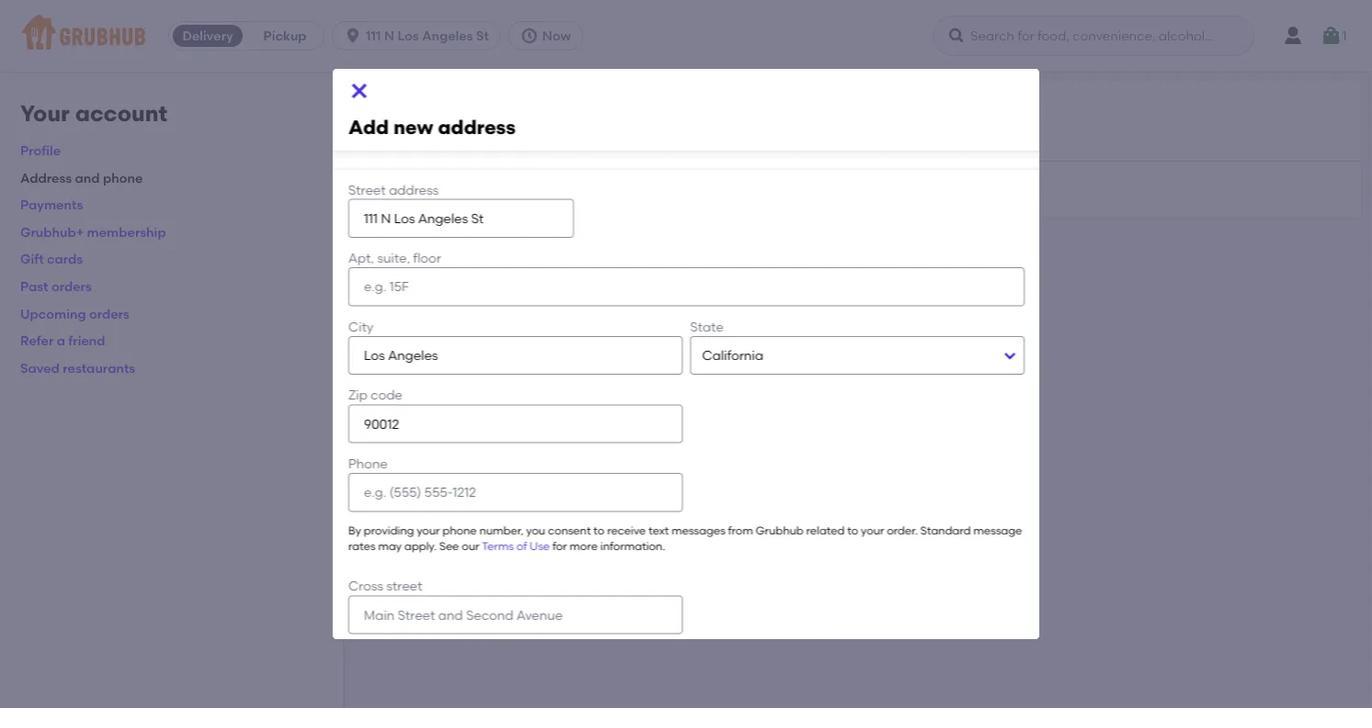 Task type: locate. For each thing, give the bounding box(es) containing it.
profile link
[[20, 143, 61, 158]]

order.
[[887, 524, 918, 538]]

0 vertical spatial a
[[409, 181, 418, 197]]

0 horizontal spatial svg image
[[348, 80, 370, 102]]

your account
[[20, 100, 167, 127]]

0 horizontal spatial your
[[416, 524, 440, 538]]

by
[[348, 524, 361, 538]]

main navigation navigation
[[0, 0, 1373, 72]]

receive
[[607, 524, 646, 538]]

your left order.
[[861, 524, 884, 538]]

0 vertical spatial new
[[393, 115, 433, 139]]

add right the +
[[380, 181, 406, 197]]

1 horizontal spatial svg image
[[520, 27, 539, 45]]

friend
[[68, 333, 105, 349]]

you
[[526, 524, 545, 538]]

to
[[593, 524, 604, 538], [847, 524, 858, 538]]

1 vertical spatial phone
[[442, 524, 477, 538]]

svg image
[[1321, 25, 1343, 47], [344, 27, 362, 45], [948, 27, 966, 45]]

0 vertical spatial phone
[[103, 170, 143, 186]]

+ add a new address button
[[369, 173, 501, 206]]

Phone telephone field
[[348, 473, 683, 512]]

saved
[[20, 360, 60, 376]]

1 horizontal spatial to
[[847, 524, 858, 538]]

to up more
[[593, 524, 604, 538]]

add new address
[[348, 115, 515, 139]]

0 vertical spatial orders
[[51, 279, 92, 294]]

apply.
[[404, 540, 436, 554]]

svg image for 1
[[1321, 25, 1343, 47]]

your
[[416, 524, 440, 538], [861, 524, 884, 538]]

addresses
[[369, 93, 446, 111]]

0 horizontal spatial a
[[57, 333, 65, 349]]

svg image up you
[[348, 80, 370, 102]]

suite,
[[377, 250, 410, 266]]

2 to from the left
[[847, 524, 858, 538]]

1 vertical spatial add
[[380, 181, 406, 197]]

text
[[648, 524, 669, 538]]

1 vertical spatial a
[[57, 333, 65, 349]]

svg image left now
[[520, 27, 539, 45]]

zip
[[348, 388, 367, 403]]

+
[[369, 181, 377, 197]]

saved restaurants link
[[20, 360, 135, 376]]

0 vertical spatial svg image
[[520, 27, 539, 45]]

gift
[[20, 252, 44, 267]]

payments link
[[20, 197, 83, 213]]

city
[[348, 319, 373, 335]]

restaurants
[[63, 360, 135, 376]]

1 horizontal spatial a
[[409, 181, 418, 197]]

orders up friend
[[89, 306, 130, 322]]

new down addresses on the top left
[[393, 115, 433, 139]]

your up apply.
[[416, 524, 440, 538]]

phone
[[103, 170, 143, 186], [442, 524, 477, 538]]

our
[[461, 540, 479, 554]]

phone
[[348, 456, 388, 472]]

of
[[516, 540, 527, 554]]

to right related
[[847, 524, 858, 538]]

a right the +
[[409, 181, 418, 197]]

providing
[[363, 524, 414, 538]]

a
[[409, 181, 418, 197], [57, 333, 65, 349]]

upcoming
[[20, 306, 86, 322]]

terms
[[482, 540, 514, 554]]

phone up see
[[442, 524, 477, 538]]

phone inside by providing your phone number, you consent to receive text messages from grubhub related to your order. standard message rates may apply. see our
[[442, 524, 477, 538]]

0 horizontal spatial to
[[593, 524, 604, 538]]

new
[[393, 115, 433, 139], [421, 181, 447, 197]]

1 vertical spatial new
[[421, 181, 447, 197]]

more
[[569, 540, 597, 554]]

add
[[348, 115, 389, 139], [380, 181, 406, 197]]

address
[[438, 115, 515, 139], [450, 181, 501, 197], [389, 182, 439, 197]]

address inside button
[[450, 181, 501, 197]]

don't
[[395, 132, 427, 148]]

payments
[[20, 197, 83, 213]]

1 vertical spatial orders
[[89, 306, 130, 322]]

any
[[463, 132, 486, 148]]

svg image
[[520, 27, 539, 45], [348, 80, 370, 102]]

addresses.
[[530, 132, 597, 148]]

add inside button
[[380, 181, 406, 197]]

saved
[[490, 132, 527, 148]]

1 horizontal spatial phone
[[442, 524, 477, 538]]

membership
[[87, 224, 166, 240]]

upcoming orders
[[20, 306, 130, 322]]

past orders
[[20, 279, 92, 294]]

1 horizontal spatial your
[[861, 524, 884, 538]]

number,
[[479, 524, 523, 538]]

svg image inside the 'now' button
[[520, 27, 539, 45]]

111 n los angeles st button
[[332, 21, 508, 51]]

0 horizontal spatial phone
[[103, 170, 143, 186]]

st
[[476, 28, 489, 44]]

by providing your phone number, you consent to receive text messages from grubhub related to your order. standard message rates may apply. see our
[[348, 524, 1022, 554]]

1 horizontal spatial svg image
[[948, 27, 966, 45]]

a right refer on the top of page
[[57, 333, 65, 349]]

2 horizontal spatial svg image
[[1321, 25, 1343, 47]]

pickup button
[[246, 21, 324, 51]]

new up street address 'text box'
[[421, 181, 447, 197]]

0 vertical spatial add
[[348, 115, 389, 139]]

and
[[75, 170, 100, 186]]

street
[[386, 579, 422, 594]]

svg image inside the 1 button
[[1321, 25, 1343, 47]]

svg image inside 111 n los angeles st button
[[344, 27, 362, 45]]

phone right and
[[103, 170, 143, 186]]

refer a friend
[[20, 333, 105, 349]]

message
[[973, 524, 1022, 538]]

add left don't
[[348, 115, 389, 139]]

now button
[[508, 21, 591, 51]]

may
[[378, 540, 401, 554]]

have
[[430, 132, 460, 148]]

orders up the upcoming orders
[[51, 279, 92, 294]]

saved restaurants
[[20, 360, 135, 376]]

orders
[[51, 279, 92, 294], [89, 306, 130, 322]]

0 horizontal spatial svg image
[[344, 27, 362, 45]]



Task type: vqa. For each thing, say whether or not it's contained in the screenshot.
cards
yes



Task type: describe. For each thing, give the bounding box(es) containing it.
now
[[542, 28, 571, 44]]

address and phone
[[20, 170, 143, 186]]

Zip code telephone field
[[348, 405, 683, 444]]

n
[[384, 28, 395, 44]]

cross
[[348, 579, 383, 594]]

delivery
[[182, 28, 233, 44]]

1 button
[[1321, 19, 1347, 52]]

grubhub+
[[20, 224, 84, 240]]

pickup
[[264, 28, 307, 44]]

terms of use for more information.
[[482, 540, 665, 554]]

1 vertical spatial svg image
[[348, 80, 370, 102]]

svg image for 111 n los angeles st
[[344, 27, 362, 45]]

2 your from the left
[[861, 524, 884, 538]]

past
[[20, 279, 48, 294]]

1 your from the left
[[416, 524, 440, 538]]

cards
[[47, 252, 83, 267]]

1
[[1343, 28, 1347, 44]]

+ add a new address
[[369, 181, 501, 197]]

grubhub
[[756, 524, 803, 538]]

refer a friend link
[[20, 333, 105, 349]]

Street address text field
[[348, 199, 574, 238]]

new inside button
[[421, 181, 447, 197]]

consent
[[548, 524, 591, 538]]

past orders link
[[20, 279, 92, 294]]

delivery button
[[169, 21, 246, 51]]

111 n los angeles st
[[366, 28, 489, 44]]

orders for past orders
[[51, 279, 92, 294]]

from
[[728, 524, 753, 538]]

messages
[[671, 524, 725, 538]]

apt,
[[348, 250, 374, 266]]

grubhub+ membership link
[[20, 224, 166, 240]]

terms of use link
[[482, 540, 550, 554]]

floor
[[413, 250, 441, 266]]

angeles
[[422, 28, 473, 44]]

street
[[348, 182, 385, 197]]

zip code
[[348, 388, 402, 403]]

gift cards
[[20, 252, 83, 267]]

code
[[370, 388, 402, 403]]

grubhub+ membership
[[20, 224, 166, 240]]

profile
[[20, 143, 61, 158]]

cross street
[[348, 579, 422, 594]]

information.
[[600, 540, 665, 554]]

a inside button
[[409, 181, 418, 197]]

rates
[[348, 540, 375, 554]]

gift cards link
[[20, 252, 83, 267]]

apt, suite, floor
[[348, 250, 441, 266]]

see
[[439, 540, 459, 554]]

los
[[398, 28, 419, 44]]

street address
[[348, 182, 439, 197]]

1 to from the left
[[593, 524, 604, 538]]

refer
[[20, 333, 54, 349]]

standard
[[920, 524, 971, 538]]

address
[[20, 170, 72, 186]]

address and phone link
[[20, 170, 143, 186]]

upcoming orders link
[[20, 306, 130, 322]]

Apt, suite, floor text field
[[348, 268, 1025, 307]]

City text field
[[348, 336, 683, 375]]

111
[[366, 28, 381, 44]]

state
[[690, 319, 723, 335]]

Cross street text field
[[348, 596, 683, 635]]

your
[[20, 100, 70, 127]]

use
[[529, 540, 550, 554]]

orders for upcoming orders
[[89, 306, 130, 322]]

related
[[806, 524, 845, 538]]

you
[[369, 132, 391, 148]]

you don't have any saved addresses.
[[369, 132, 597, 148]]

for
[[552, 540, 567, 554]]

account
[[75, 100, 167, 127]]



